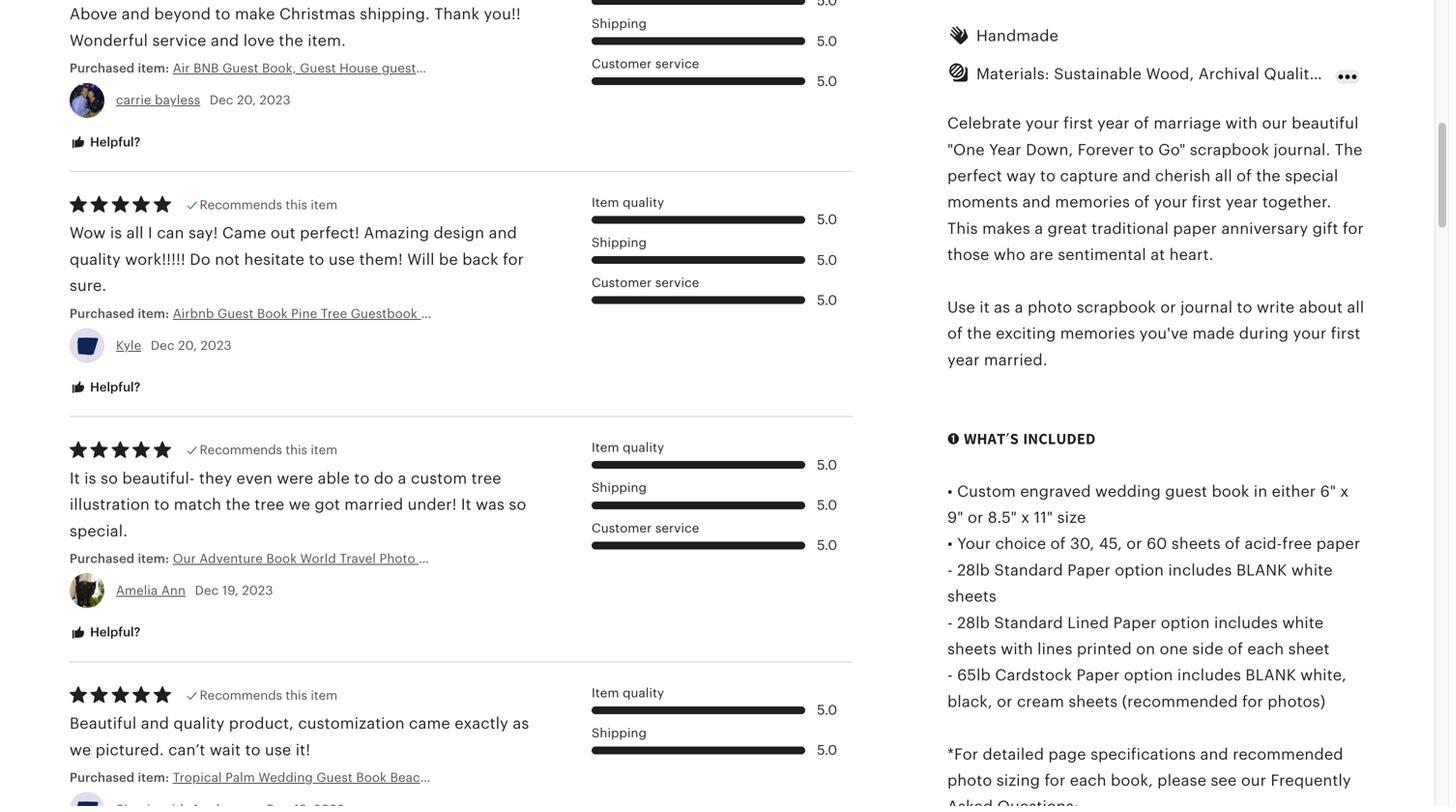 Task type: describe. For each thing, give the bounding box(es) containing it.
illustration
[[70, 496, 150, 514]]

pine
[[291, 306, 317, 321]]

"one
[[948, 141, 985, 158]]

quality inside beautiful and quality product, customization came exactly as we pictured. can't wait to use it!
[[174, 715, 225, 733]]

of left 30,
[[1051, 535, 1066, 553]]

at
[[1151, 246, 1166, 264]]

scrapbook inside use it as a photo scrapbook or journal to write about all of the exciting memories you've made during your first year married.
[[1077, 299, 1156, 316]]

wait
[[210, 742, 241, 759]]

welcome
[[503, 306, 559, 321]]

lodge
[[461, 306, 499, 321]]

first inside use it as a photo scrapbook or journal to write about all of the exciting memories you've made during your first year married.
[[1331, 325, 1361, 342]]

item for beautiful and quality product, customization came exactly as we pictured. can't wait to use it!
[[592, 686, 619, 700]]

3 - from the top
[[948, 667, 953, 684]]

1 • from the top
[[948, 483, 953, 500]]

a inside the it is so beautiful- they even were able to do a custom tree illustration to match the tree we got married under! it was so special.
[[398, 470, 407, 487]]

archival
[[1199, 65, 1260, 83]]

1 vertical spatial blank
[[1246, 667, 1297, 684]]

65lb
[[957, 667, 991, 684]]

engr
[[1419, 65, 1450, 83]]

0 vertical spatial tree
[[472, 470, 502, 487]]

beautiful
[[1292, 115, 1359, 132]]

or left 60
[[1127, 535, 1143, 553]]

photo inside "*for detailed page specifications and recommended photo sizing for each book, please see our frequently asked questions:"
[[948, 772, 993, 790]]

and down forever
[[1123, 167, 1151, 185]]

can't
[[168, 742, 205, 759]]

1 vertical spatial 2023
[[201, 338, 232, 353]]

heart.
[[1170, 246, 1214, 264]]

use inside wow is all i can say! came out perfect! amazing design and quality work!!!!! do not hesitate to use them! will be back for sure.
[[329, 251, 355, 268]]

moments
[[948, 194, 1019, 211]]

sizing
[[997, 772, 1041, 790]]

2 vertical spatial includes
[[1178, 667, 1242, 684]]

and left love
[[211, 32, 239, 49]]

above and beyond to make christmas shipping. thank you!! wonderful service and love the item.
[[70, 6, 521, 49]]

cherish
[[1155, 167, 1211, 185]]

3 purchased from the top
[[70, 552, 135, 566]]

kyle link
[[116, 338, 141, 353]]

3 recommends this item from the top
[[200, 688, 338, 703]]

go"
[[1159, 141, 1186, 158]]

printed
[[1077, 641, 1132, 658]]

handmade
[[977, 27, 1059, 45]]

of up forever
[[1134, 115, 1150, 132]]

lines
[[1038, 641, 1073, 658]]

1 5.0 from the top
[[817, 33, 838, 49]]

year
[[989, 141, 1022, 158]]

𝗪𝗛𝗔𝗧'𝗦
[[964, 430, 1019, 448]]

one
[[1160, 641, 1188, 658]]

1 vertical spatial white
[[1283, 614, 1324, 632]]

is for wow
[[110, 225, 122, 242]]

traditional
[[1092, 220, 1169, 237]]

➊ 𝗪𝗛𝗔𝗧'𝗦 𝗜𝗡𝗖𝗟𝗨𝗗𝗘𝗗
[[948, 430, 1096, 448]]

4 5.0 from the top
[[817, 252, 838, 268]]

do
[[374, 470, 394, 487]]

0 horizontal spatial first
[[1064, 115, 1093, 132]]

photos)
[[1268, 693, 1326, 711]]

2 standard from the top
[[995, 614, 1063, 632]]

0 vertical spatial blank
[[1237, 562, 1288, 579]]

our inside celebrate your first year of marriage with our beautiful "one year down, forever to go" scrapbook journal. the perfect way to capture and cherish all of the special moments and memories of your first year together. this makes a great traditional paper anniversary gift for those who are sentimental at heart.
[[1262, 115, 1288, 132]]

under!
[[408, 496, 457, 514]]

and inside wow is all i can say! came out perfect! amazing design and quality work!!!!! do not hesitate to use them! will be back for sure.
[[489, 225, 517, 242]]

questions:
[[998, 798, 1079, 806]]

of up anniversary
[[1237, 167, 1252, 185]]

to inside beautiful and quality product, customization came exactly as we pictured. can't wait to use it!
[[245, 742, 261, 759]]

item for use
[[311, 198, 338, 212]]

9"
[[948, 509, 964, 527]]

6"
[[1321, 483, 1337, 500]]

0 vertical spatial white
[[1292, 562, 1333, 579]]

as inside beautiful and quality product, customization came exactly as we pictured. can't wait to use it!
[[513, 715, 529, 733]]

are
[[1030, 246, 1054, 264]]

got
[[315, 496, 340, 514]]

amelia
[[116, 584, 158, 598]]

gift
[[1313, 220, 1339, 237]]

0 vertical spatial includes
[[1169, 562, 1233, 579]]

purchased item: for is
[[70, 552, 173, 566]]

recommends for the
[[200, 443, 282, 458]]

1 - from the top
[[948, 562, 953, 579]]

to down beautiful-
[[154, 496, 170, 514]]

8 5.0 from the top
[[817, 538, 838, 553]]

of right side
[[1228, 641, 1244, 658]]

it is so beautiful- they even were able to do a custom tree illustration to match the tree we got married under! it was so special.
[[70, 470, 527, 540]]

celebrate
[[948, 115, 1022, 132]]

all inside use it as a photo scrapbook or journal to write about all of the exciting memories you've made during your first year married.
[[1347, 299, 1365, 316]]

to left do
[[354, 470, 370, 487]]

even
[[236, 470, 273, 487]]

carrie bayless link
[[116, 93, 200, 108]]

make
[[235, 6, 275, 23]]

came
[[222, 225, 266, 242]]

5 5.0 from the top
[[817, 292, 838, 308]]

sentimental
[[1058, 246, 1147, 264]]

and inside beautiful and quality product, customization came exactly as we pictured. can't wait to use it!
[[141, 715, 169, 733]]

guest
[[1165, 483, 1208, 500]]

quality
[[1264, 65, 1318, 83]]

all inside wow is all i can say! came out perfect! amazing design and quality work!!!!! do not hesitate to use them! will be back for sure.
[[126, 225, 144, 242]]

2 vertical spatial paper
[[1077, 667, 1120, 684]]

write
[[1257, 299, 1295, 316]]

wonderful
[[70, 32, 148, 49]]

item for we
[[311, 443, 338, 458]]

will
[[407, 251, 435, 268]]

for inside "*for detailed page specifications and recommended photo sizing for each book, please see our frequently asked questions:"
[[1045, 772, 1066, 790]]

service for kyle dec 20, 2023
[[655, 276, 700, 290]]

sheets right "cream"
[[1069, 693, 1118, 711]]

who
[[994, 246, 1026, 264]]

60
[[1147, 535, 1168, 553]]

thank
[[434, 6, 480, 23]]

2 vertical spatial option
[[1124, 667, 1173, 684]]

1 helpful? from the top
[[87, 135, 141, 149]]

for inside celebrate your first year of marriage with our beautiful "one year down, forever to go" scrapbook journal. the perfect way to capture and cherish all of the special moments and memories of your first year together. this makes a great traditional paper anniversary gift for those who are sentimental at heart.
[[1343, 220, 1364, 237]]

customization
[[298, 715, 405, 733]]

• custom engraved wedding guest book in either 6" x 9" or 8.5" x 11" size • your choice of 30, 45, or 60 sheets of acid-free paper - 28lb standard paper option includes blank white sheets - 28lb standard lined paper option includes white sheets with lines printed on one side of each sheet - 65lb cardstock paper option includes blank white, black, or cream sheets (recommended for photos)
[[948, 483, 1361, 711]]

sheets up 65lb
[[948, 641, 997, 658]]

size
[[1058, 509, 1086, 527]]

wow is all i can say! came out perfect! amazing design and quality work!!!!! do not hesitate to use them! will be back for sure.
[[70, 225, 524, 295]]

and down the way
[[1023, 194, 1051, 211]]

*for detailed page specifications and recommended photo sizing for each book, please see our frequently asked questions:
[[948, 746, 1352, 806]]

to down down,
[[1041, 167, 1056, 185]]

3 item: from the top
[[138, 552, 169, 566]]

special.
[[70, 523, 128, 540]]

3 recommends from the top
[[200, 688, 282, 703]]

2 book from the left
[[563, 306, 593, 321]]

the inside use it as a photo scrapbook or journal to write about all of the exciting memories you've made during your first year married.
[[967, 325, 992, 342]]

0 vertical spatial so
[[101, 470, 118, 487]]

dec for ann
[[195, 584, 219, 598]]

or right black,
[[997, 693, 1013, 711]]

with inside • custom engraved wedding guest book in either 6" x 9" or 8.5" x 11" size • your choice of 30, 45, or 60 sheets of acid-free paper - 28lb standard paper option includes blank white sheets - 28lb standard lined paper option includes white sheets with lines printed on one side of each sheet - 65lb cardstock paper option includes blank white, black, or cream sheets (recommended for photos)
[[1001, 641, 1033, 658]]

1 book from the left
[[257, 306, 288, 321]]

the inside celebrate your first year of marriage with our beautiful "one year down, forever to go" scrapbook journal. the perfect way to capture and cherish all of the special moments and memories of your first year together. this makes a great traditional paper anniversary gift for those who are sentimental at heart.
[[1257, 167, 1281, 185]]

for inside • custom engraved wedding guest book in either 6" x 9" or 8.5" x 11" size • your choice of 30, 45, or 60 sheets of acid-free paper - 28lb standard paper option includes blank white sheets - 28lb standard lined paper option includes white sheets with lines printed on one side of each sheet - 65lb cardstock paper option includes blank white, black, or cream sheets (recommended for photos)
[[1243, 693, 1264, 711]]

or right "9""
[[968, 509, 984, 527]]

19,
[[222, 584, 239, 598]]

guest
[[218, 306, 254, 321]]

to inside use it as a photo scrapbook or journal to write about all of the exciting memories you've made during your first year married.
[[1237, 299, 1253, 316]]

beyond
[[154, 6, 211, 23]]

sheet
[[1289, 641, 1330, 658]]

those
[[948, 246, 990, 264]]

1 vertical spatial paper
[[1114, 614, 1157, 632]]

recommends for hesitate
[[200, 198, 282, 212]]

cream
[[1017, 693, 1065, 711]]

1 horizontal spatial 20,
[[237, 93, 256, 108]]

4 purchased from the top
[[70, 771, 135, 785]]

helpful? for so
[[87, 625, 141, 640]]

of up traditional
[[1135, 194, 1150, 211]]

dec for bayless
[[210, 93, 234, 108]]

1 helpful? button from the top
[[55, 125, 155, 160]]

bayless
[[155, 93, 200, 108]]

0 vertical spatial option
[[1115, 562, 1164, 579]]

use inside beautiful and quality product, customization came exactly as we pictured. can't wait to use it!
[[265, 742, 291, 759]]

service inside above and beyond to make christmas shipping. thank you!! wonderful service and love the item.
[[152, 32, 207, 49]]

customer for it is so beautiful- they even were able to do a custom tree illustration to match the tree we got married under! it was so special.
[[592, 521, 652, 536]]

1 vertical spatial first
[[1192, 194, 1222, 211]]

photo inside use it as a photo scrapbook or journal to write about all of the exciting memories you've made during your first year married.
[[1028, 299, 1073, 316]]

side
[[1193, 641, 1224, 658]]

the inside the it is so beautiful- they even were able to do a custom tree illustration to match the tree we got married under! it was so special.
[[226, 496, 250, 514]]

amelia ann link
[[116, 584, 186, 598]]

our inside "*for detailed page specifications and recommended photo sizing for each book, please see our frequently asked questions:"
[[1241, 772, 1267, 790]]

memories inside celebrate your first year of marriage with our beautiful "one year down, forever to go" scrapbook journal. the perfect way to capture and cherish all of the special moments and memories of your first year together. this makes a great traditional paper anniversary gift for those who are sentimental at heart.
[[1055, 194, 1130, 211]]

year inside use it as a photo scrapbook or journal to write about all of the exciting memories you've made during your first year married.
[[948, 351, 980, 369]]

about
[[1299, 299, 1343, 316]]

1 28lb from the top
[[957, 562, 990, 579]]

love
[[243, 32, 275, 49]]

they
[[199, 470, 232, 487]]

lined
[[1068, 614, 1109, 632]]

carrie bayless dec 20, 2023
[[116, 93, 291, 108]]

wood,
[[1146, 65, 1195, 83]]

you!!
[[484, 6, 521, 23]]

either
[[1272, 483, 1316, 500]]

7 5.0 from the top
[[817, 498, 838, 513]]

married
[[345, 496, 403, 514]]

or inside use it as a photo scrapbook or journal to write about all of the exciting memories you've made during your first year married.
[[1161, 299, 1177, 316]]

engraved
[[1021, 483, 1091, 500]]

1 item: from the top
[[138, 61, 169, 76]]

sure.
[[70, 277, 107, 295]]

this for tree
[[286, 443, 307, 458]]

paper inside • custom engraved wedding guest book in either 6" x 9" or 8.5" x 11" size • your choice of 30, 45, or 60 sheets of acid-free paper - 28lb standard paper option includes blank white sheets - 28lb standard lined paper option includes white sheets with lines printed on one side of each sheet - 65lb cardstock paper option includes blank white, black, or cream sheets (recommended for photos)
[[1317, 535, 1361, 553]]

sheets right 60
[[1172, 535, 1221, 553]]



Task type: vqa. For each thing, say whether or not it's contained in the screenshot.
"7"
no



Task type: locate. For each thing, give the bounding box(es) containing it.
purchased item: for and
[[70, 771, 173, 785]]

of
[[1134, 115, 1150, 132], [1237, 167, 1252, 185], [1135, 194, 1150, 211], [948, 325, 963, 342], [1051, 535, 1066, 553], [1225, 535, 1241, 553], [1228, 641, 1244, 658]]

0 vertical spatial photo
[[1028, 299, 1073, 316]]

a up are
[[1035, 220, 1044, 237]]

- left 65lb
[[948, 667, 953, 684]]

2 vertical spatial recommends this item
[[200, 688, 338, 703]]

includes
[[1169, 562, 1233, 579], [1215, 614, 1278, 632], [1178, 667, 1242, 684]]

your up down,
[[1026, 115, 1060, 132]]

1 shipping from the top
[[592, 16, 647, 31]]

0 vertical spatial dec
[[210, 93, 234, 108]]

to left make
[[215, 6, 231, 23]]

sheets down your
[[948, 588, 997, 605]]

1 horizontal spatial scrapbook
[[1190, 141, 1270, 158]]

your inside use it as a photo scrapbook or journal to write about all of the exciting memories you've made during your first year married.
[[1293, 325, 1327, 342]]

0 vertical spatial first
[[1064, 115, 1093, 132]]

3 this from the top
[[286, 688, 307, 703]]

we down beautiful in the left bottom of the page
[[70, 742, 91, 759]]

0 horizontal spatial with
[[1001, 641, 1033, 658]]

blank down acid-
[[1237, 562, 1288, 579]]

customer for wow is all i can say! came out perfect! amazing design and quality work!!!!! do not hesitate to use them! will be back for sure.
[[592, 276, 652, 290]]

1 vertical spatial tree
[[255, 496, 285, 514]]

customer service for wow is all i can say! came out perfect! amazing design and quality work!!!!! do not hesitate to use them! will be back for sure.
[[592, 276, 700, 290]]

service for amelia ann dec 19, 2023
[[655, 521, 700, 536]]

2023 for 20,
[[260, 93, 291, 108]]

first down about
[[1331, 325, 1361, 342]]

item quality for for
[[592, 195, 664, 210]]

back
[[462, 251, 499, 268]]

and up "back" on the top left of page
[[489, 225, 517, 242]]

out
[[271, 225, 296, 242]]

is for it
[[84, 470, 96, 487]]

0 horizontal spatial so
[[101, 470, 118, 487]]

cardstock
[[995, 667, 1073, 684]]

0 vertical spatial year
[[1098, 115, 1130, 132]]

anniversary
[[1222, 220, 1309, 237]]

made
[[1193, 325, 1235, 342]]

0 vertical spatial customer service
[[592, 57, 700, 71]]

ann
[[161, 584, 186, 598]]

year left married.
[[948, 351, 980, 369]]

all
[[1215, 167, 1233, 185], [126, 225, 144, 242], [1347, 299, 1365, 316]]

white down free
[[1292, 562, 1333, 579]]

0 horizontal spatial year
[[948, 351, 980, 369]]

customer service for it is so beautiful- they even were able to do a custom tree illustration to match the tree we got married under! it was so special.
[[592, 521, 700, 536]]

• left your
[[948, 535, 953, 553]]

1 this from the top
[[286, 198, 307, 212]]

0 vertical spatial it
[[70, 470, 80, 487]]

tree down the even
[[255, 496, 285, 514]]

2 5.0 from the top
[[817, 73, 838, 89]]

we inside the it is so beautiful- they even were able to do a custom tree illustration to match the tree we got married under! it was so special.
[[289, 496, 310, 514]]

1 horizontal spatial year
[[1098, 115, 1130, 132]]

2 vertical spatial item
[[592, 686, 619, 700]]

recommends up product,
[[200, 688, 282, 703]]

this for to
[[286, 198, 307, 212]]

with up cardstock
[[1001, 641, 1033, 658]]

1 recommends from the top
[[200, 198, 282, 212]]

2 customer from the top
[[592, 276, 652, 290]]

match
[[174, 496, 222, 514]]

0 vertical spatial as
[[994, 299, 1011, 316]]

2 this from the top
[[286, 443, 307, 458]]

the
[[279, 32, 303, 49], [1257, 167, 1281, 185], [967, 325, 992, 342], [226, 496, 250, 514]]

0 vertical spatial item
[[592, 195, 619, 210]]

0 vertical spatial with
[[1226, 115, 1258, 132]]

white,
[[1301, 667, 1347, 684]]

helpful? down kyle
[[87, 380, 141, 395]]

to down perfect!
[[309, 251, 324, 268]]

0 vertical spatial your
[[1026, 115, 1060, 132]]

28lb down your
[[957, 562, 990, 579]]

2 vertical spatial your
[[1293, 325, 1327, 342]]

• up "9""
[[948, 483, 953, 500]]

capture
[[1060, 167, 1119, 185]]

0 horizontal spatial x
[[1021, 509, 1030, 527]]

is inside the it is so beautiful- they even were able to do a custom tree illustration to match the tree we got married under! it was so special.
[[84, 470, 96, 487]]

for inside wow is all i can say! came out perfect! amazing design and quality work!!!!! do not hesitate to use them! will be back for sure.
[[503, 251, 524, 268]]

1 vertical spatial customer service
[[592, 276, 700, 290]]

2 - from the top
[[948, 614, 953, 632]]

for right "back" on the top left of page
[[503, 251, 524, 268]]

1 vertical spatial our
[[1241, 772, 1267, 790]]

a inside celebrate your first year of marriage with our beautiful "one year down, forever to go" scrapbook journal. the perfect way to capture and cherish all of the special moments and memories of your first year together. this makes a great traditional paper anniversary gift for those who are sentimental at heart.
[[1035, 220, 1044, 237]]

way
[[1007, 167, 1036, 185]]

paper down 30,
[[1068, 562, 1111, 579]]

0 horizontal spatial book
[[257, 306, 288, 321]]

3 customer from the top
[[592, 521, 652, 536]]

1 horizontal spatial book
[[563, 306, 593, 321]]

1 vertical spatial year
[[1226, 194, 1258, 211]]

paper
[[1068, 562, 1111, 579], [1114, 614, 1157, 632], [1077, 667, 1120, 684]]

as
[[994, 299, 1011, 316], [513, 715, 529, 733]]

blank up photos)
[[1246, 667, 1297, 684]]

1 horizontal spatial all
[[1215, 167, 1233, 185]]

3 5.0 from the top
[[817, 212, 838, 227]]

2 28lb from the top
[[957, 614, 990, 632]]

1 vertical spatial as
[[513, 715, 529, 733]]

3 item from the top
[[592, 686, 619, 700]]

1 vertical spatial each
[[1070, 772, 1107, 790]]

45,
[[1099, 535, 1123, 553]]

1 vertical spatial standard
[[995, 614, 1063, 632]]

is up illustration
[[84, 470, 96, 487]]

0 vertical spatial a
[[1035, 220, 1044, 237]]

this
[[286, 198, 307, 212], [286, 443, 307, 458], [286, 688, 307, 703]]

our up journal.
[[1262, 115, 1288, 132]]

scrapbook
[[1190, 141, 1270, 158], [1077, 299, 1156, 316]]

helpful? down carrie
[[87, 135, 141, 149]]

journal
[[1181, 299, 1233, 316]]

special
[[1285, 167, 1339, 185]]

2 item quality from the top
[[592, 441, 664, 455]]

0 vertical spatial purchased item:
[[70, 61, 173, 76]]

2 vertical spatial helpful?
[[87, 625, 141, 640]]

and up wonderful
[[122, 6, 150, 23]]

0 vertical spatial item quality
[[592, 195, 664, 210]]

0 vertical spatial this
[[286, 198, 307, 212]]

is right wow
[[110, 225, 122, 242]]

customer
[[592, 57, 652, 71], [592, 276, 652, 290], [592, 521, 652, 536]]

0 vertical spatial helpful?
[[87, 135, 141, 149]]

use left "it!"
[[265, 742, 291, 759]]

(recommended
[[1122, 693, 1238, 711]]

1 vertical spatial is
[[84, 470, 96, 487]]

photo up asked
[[948, 772, 993, 790]]

quality for it is so beautiful- they even were able to do a custom tree illustration to match the tree we got married under! it was so special.
[[623, 441, 664, 455]]

recommends this item up the even
[[200, 443, 338, 458]]

purchased
[[70, 61, 135, 76], [70, 306, 135, 321], [70, 552, 135, 566], [70, 771, 135, 785]]

and up the pictured.
[[141, 715, 169, 733]]

as right it
[[994, 299, 1011, 316]]

helpful?
[[87, 135, 141, 149], [87, 380, 141, 395], [87, 625, 141, 640]]

memories left you've
[[1061, 325, 1136, 342]]

see
[[1211, 772, 1237, 790]]

recommends this item
[[200, 198, 338, 212], [200, 443, 338, 458], [200, 688, 338, 703]]

28lb up 65lb
[[957, 614, 990, 632]]

use
[[329, 251, 355, 268], [265, 742, 291, 759]]

0 horizontal spatial as
[[513, 715, 529, 733]]

quality for beautiful and quality product, customization came exactly as we pictured. can't wait to use it!
[[623, 686, 664, 700]]

3 item from the top
[[311, 688, 338, 703]]

3 shipping from the top
[[592, 481, 647, 495]]

0 vertical spatial use
[[329, 251, 355, 268]]

quality for wow is all i can say! came out perfect! amazing design and quality work!!!!! do not hesitate to use them! will be back for sure.
[[623, 195, 664, 210]]

2 helpful? from the top
[[87, 380, 141, 395]]

1 vertical spatial use
[[265, 742, 291, 759]]

0 horizontal spatial use
[[265, 742, 291, 759]]

2023 down love
[[260, 93, 291, 108]]

paper up heart.
[[1173, 220, 1218, 237]]

10 5.0 from the top
[[817, 743, 838, 758]]

or
[[1161, 299, 1177, 316], [968, 509, 984, 527], [1127, 535, 1143, 553], [997, 693, 1013, 711]]

detailed
[[983, 746, 1044, 763]]

2 customer service from the top
[[592, 276, 700, 290]]

0 vertical spatial we
[[289, 496, 310, 514]]

of left acid-
[[1225, 535, 1241, 553]]

1 customer from the top
[[592, 57, 652, 71]]

2 recommends from the top
[[200, 443, 282, 458]]

1 horizontal spatial tree
[[472, 470, 502, 487]]

item for wow is all i can say! came out perfect! amazing design and quality work!!!!! do not hesitate to use them! will be back for sure.
[[592, 195, 619, 210]]

to down product,
[[245, 742, 261, 759]]

for up questions: on the right
[[1045, 772, 1066, 790]]

0 vertical spatial 2023
[[260, 93, 291, 108]]

blank
[[1237, 562, 1288, 579], [1246, 667, 1297, 684]]

recommends
[[200, 198, 282, 212], [200, 443, 282, 458], [200, 688, 282, 703]]

helpful? button for all
[[55, 370, 155, 406]]

option
[[1115, 562, 1164, 579], [1161, 614, 1210, 632], [1124, 667, 1173, 684]]

to inside wow is all i can say! came out perfect! amazing design and quality work!!!!! do not hesitate to use them! will be back for sure.
[[309, 251, 324, 268]]

1 horizontal spatial is
[[110, 225, 122, 242]]

book
[[257, 306, 288, 321], [563, 306, 593, 321]]

2 helpful? button from the top
[[55, 370, 155, 406]]

dec left 19,
[[195, 584, 219, 598]]

memories inside use it as a photo scrapbook or journal to write about all of the exciting memories you've made during your first year married.
[[1061, 325, 1136, 342]]

helpful? button down kyle
[[55, 370, 155, 406]]

item: up "kyle dec 20, 2023"
[[138, 306, 169, 321]]

0 vertical spatial recommends this item
[[200, 198, 338, 212]]

all left i
[[126, 225, 144, 242]]

tree up "was"
[[472, 470, 502, 487]]

for left photos)
[[1243, 693, 1264, 711]]

recommends up the even
[[200, 443, 282, 458]]

1 horizontal spatial it
[[461, 496, 472, 514]]

tree
[[321, 306, 347, 321]]

0 horizontal spatial it
[[70, 470, 80, 487]]

of inside use it as a photo scrapbook or journal to write about all of the exciting memories you've made during your first year married.
[[948, 325, 963, 342]]

recommends this item up product,
[[200, 688, 338, 703]]

recommends this item for the
[[200, 443, 338, 458]]

2 vertical spatial dec
[[195, 584, 219, 598]]

0 vertical spatial paper
[[1068, 562, 1111, 579]]

2 item: from the top
[[138, 306, 169, 321]]

say!
[[189, 225, 218, 242]]

recommends this item up out
[[200, 198, 338, 212]]

2023 down the guest
[[201, 338, 232, 353]]

all right about
[[1347, 299, 1365, 316]]

0 vertical spatial each
[[1248, 641, 1284, 658]]

memories down capture on the top right
[[1055, 194, 1130, 211]]

use
[[948, 299, 976, 316]]

2 vertical spatial a
[[398, 470, 407, 487]]

1 vertical spatial item
[[311, 443, 338, 458]]

3 helpful? from the top
[[87, 625, 141, 640]]

each inside "*for detailed page specifications and recommended photo sizing for each book, please see our frequently asked questions:"
[[1070, 772, 1107, 790]]

2 horizontal spatial first
[[1331, 325, 1361, 342]]

custom
[[411, 470, 467, 487]]

paper,
[[1323, 65, 1370, 83]]

0 vertical spatial all
[[1215, 167, 1233, 185]]

2023 for 19,
[[242, 584, 273, 598]]

2 vertical spatial 2023
[[242, 584, 273, 598]]

shipping for beautiful and quality product, customization came exactly as we pictured. can't wait to use it!
[[592, 726, 647, 741]]

1 horizontal spatial with
[[1226, 115, 1258, 132]]

1 vertical spatial helpful?
[[87, 380, 141, 395]]

0 horizontal spatial is
[[84, 470, 96, 487]]

makes
[[983, 220, 1031, 237]]

white up sheet
[[1283, 614, 1324, 632]]

paper up on
[[1114, 614, 1157, 632]]

1 vertical spatial includes
[[1215, 614, 1278, 632]]

memories
[[1055, 194, 1130, 211], [1061, 325, 1136, 342]]

shipping for it is so beautiful- they even were able to do a custom tree illustration to match the tree we got married under! it was so special.
[[592, 481, 647, 495]]

came
[[409, 715, 450, 733]]

20, down airbnb
[[178, 338, 197, 353]]

1 purchased item: from the top
[[70, 61, 173, 76]]

this up out
[[286, 198, 307, 212]]

1 horizontal spatial photo
[[1028, 299, 1073, 316]]

2 vertical spatial year
[[948, 351, 980, 369]]

purchased item: down the pictured.
[[70, 771, 173, 785]]

with down archival
[[1226, 115, 1258, 132]]

it!
[[296, 742, 311, 759]]

purchased down the pictured.
[[70, 771, 135, 785]]

11"
[[1034, 509, 1053, 527]]

2 purchased item: from the top
[[70, 552, 173, 566]]

was
[[476, 496, 505, 514]]

recommends this item for hesitate
[[200, 198, 338, 212]]

2 horizontal spatial year
[[1226, 194, 1258, 211]]

2 recommends this item from the top
[[200, 443, 338, 458]]

1 item from the top
[[311, 198, 338, 212]]

first up forever
[[1064, 115, 1093, 132]]

0 vertical spatial helpful? button
[[55, 125, 155, 160]]

3 customer service from the top
[[592, 521, 700, 536]]

1 item from the top
[[592, 195, 619, 210]]

helpful? for all
[[87, 380, 141, 395]]

item: down the pictured.
[[138, 771, 169, 785]]

helpful? down amelia
[[87, 625, 141, 640]]

purchased down wonderful
[[70, 61, 135, 76]]

quality inside wow is all i can say! came out perfect! amazing design and quality work!!!!! do not hesitate to use them! will be back for sure.
[[70, 251, 121, 268]]

so right "was"
[[509, 496, 527, 514]]

item quality
[[592, 195, 664, 210], [592, 441, 664, 455], [592, 686, 664, 700]]

item for it is so beautiful- they even were able to do a custom tree illustration to match the tree we got married under! it was so special.
[[592, 441, 619, 455]]

of down use
[[948, 325, 963, 342]]

you've
[[1140, 325, 1189, 342]]

it up illustration
[[70, 470, 80, 487]]

year up anniversary
[[1226, 194, 1258, 211]]

scrapbook inside celebrate your first year of marriage with our beautiful "one year down, forever to go" scrapbook journal. the perfect way to capture and cherish all of the special moments and memories of your first year together. this makes a great traditional paper anniversary gift for those who are sentimental at heart.
[[1190, 141, 1270, 158]]

all inside celebrate your first year of marriage with our beautiful "one year down, forever to go" scrapbook journal. the perfect way to capture and cherish all of the special moments and memories of your first year together. this makes a great traditional paper anniversary gift for those who are sentimental at heart.
[[1215, 167, 1233, 185]]

2 vertical spatial customer
[[592, 521, 652, 536]]

the inside above and beyond to make christmas shipping. thank you!! wonderful service and love the item.
[[279, 32, 303, 49]]

it left "was"
[[461, 496, 472, 514]]

pictured.
[[95, 742, 164, 759]]

together.
[[1263, 194, 1332, 211]]

1 standard from the top
[[995, 562, 1063, 579]]

- down "9""
[[948, 562, 953, 579]]

1 vertical spatial 28lb
[[957, 614, 990, 632]]

0 vertical spatial -
[[948, 562, 953, 579]]

recommends up came at the left top of the page
[[200, 198, 282, 212]]

with inside celebrate your first year of marriage with our beautiful "one year down, forever to go" scrapbook journal. the perfect way to capture and cherish all of the special moments and memories of your first year together. this makes a great traditional paper anniversary gift for those who are sentimental at heart.
[[1226, 115, 1258, 132]]

standard up lines
[[995, 614, 1063, 632]]

3 purchased item: from the top
[[70, 771, 173, 785]]

1 vertical spatial -
[[948, 614, 953, 632]]

4 item: from the top
[[138, 771, 169, 785]]

item up customization in the left of the page
[[311, 688, 338, 703]]

2 vertical spatial all
[[1347, 299, 1365, 316]]

we inside beautiful and quality product, customization came exactly as we pictured. can't wait to use it!
[[70, 742, 91, 759]]

paper inside celebrate your first year of marriage with our beautiful "one year down, forever to go" scrapbook journal. the perfect way to capture and cherish all of the special moments and memories of your first year together. this makes a great traditional paper anniversary gift for those who are sentimental at heart.
[[1173, 220, 1218, 237]]

•
[[948, 483, 953, 500], [948, 535, 953, 553]]

item: up carrie bayless link
[[138, 61, 169, 76]]

x right 6"
[[1341, 483, 1349, 500]]

free
[[1283, 535, 1313, 553]]

page
[[1049, 746, 1087, 763]]

9 5.0 from the top
[[817, 703, 838, 718]]

1 vertical spatial photo
[[948, 772, 993, 790]]

0 horizontal spatial tree
[[255, 496, 285, 514]]

1 vertical spatial paper
[[1317, 535, 1361, 553]]

2 vertical spatial this
[[286, 688, 307, 703]]

1 vertical spatial recommends this item
[[200, 443, 338, 458]]

the down it
[[967, 325, 992, 342]]

purchased down sure.
[[70, 306, 135, 321]]

1 vertical spatial option
[[1161, 614, 1210, 632]]

6 5.0 from the top
[[817, 457, 838, 473]]

paper down printed
[[1077, 667, 1120, 684]]

celebrate your first year of marriage with our beautiful "one year down, forever to go" scrapbook journal. the perfect way to capture and cherish all of the special moments and memories of your first year together. this makes a great traditional paper anniversary gift for those who are sentimental at heart.
[[948, 115, 1364, 264]]

1 vertical spatial your
[[1154, 194, 1188, 211]]

2 vertical spatial helpful? button
[[55, 615, 155, 651]]

to inside above and beyond to make christmas shipping. thank you!! wonderful service and love the item.
[[215, 6, 231, 23]]

design
[[434, 225, 485, 242]]

a inside use it as a photo scrapbook or journal to write about all of the exciting memories you've made during your first year married.
[[1015, 299, 1024, 316]]

each inside • custom engraved wedding guest book in either 6" x 9" or 8.5" x 11" size • your choice of 30, 45, or 60 sheets of acid-free paper - 28lb standard paper option includes blank white sheets - 28lb standard lined paper option includes white sheets with lines printed on one side of each sheet - 65lb cardstock paper option includes blank white, black, or cream sheets (recommended for photos)
[[1248, 641, 1284, 658]]

as right the exactly
[[513, 715, 529, 733]]

𝗜𝗡𝗖𝗟𝗨𝗗𝗘𝗗
[[1023, 430, 1096, 448]]

guestbook
[[351, 306, 418, 321]]

sustainable
[[1054, 65, 1142, 83]]

to left go"
[[1139, 141, 1154, 158]]

item: up "amelia ann" link
[[138, 552, 169, 566]]

is
[[110, 225, 122, 242], [84, 470, 96, 487]]

1 vertical spatial all
[[126, 225, 144, 242]]

2 vertical spatial -
[[948, 667, 953, 684]]

in
[[1254, 483, 1268, 500]]

the
[[1335, 141, 1363, 158]]

1 horizontal spatial first
[[1192, 194, 1222, 211]]

1 item quality from the top
[[592, 195, 664, 210]]

2023 right 19,
[[242, 584, 273, 598]]

were
[[277, 470, 314, 487]]

able
[[318, 470, 350, 487]]

0 vertical spatial •
[[948, 483, 953, 500]]

item.
[[308, 32, 346, 49]]

1 vertical spatial dec
[[151, 338, 175, 353]]

as inside use it as a photo scrapbook or journal to write about all of the exciting memories you've made during your first year married.
[[994, 299, 1011, 316]]

5.0
[[817, 33, 838, 49], [817, 73, 838, 89], [817, 212, 838, 227], [817, 252, 838, 268], [817, 292, 838, 308], [817, 457, 838, 473], [817, 498, 838, 513], [817, 538, 838, 553], [817, 703, 838, 718], [817, 743, 838, 758]]

- up black,
[[948, 614, 953, 632]]

our
[[1262, 115, 1288, 132], [1241, 772, 1267, 790]]

airbnb
[[173, 306, 214, 321]]

marriage
[[1154, 115, 1222, 132]]

20,
[[237, 93, 256, 108], [178, 338, 197, 353]]

journal.
[[1274, 141, 1331, 158]]

2 purchased from the top
[[70, 306, 135, 321]]

great
[[1048, 220, 1088, 237]]

1 vertical spatial so
[[509, 496, 527, 514]]

1 vertical spatial memories
[[1061, 325, 1136, 342]]

item
[[311, 198, 338, 212], [311, 443, 338, 458], [311, 688, 338, 703]]

1 vertical spatial 20,
[[178, 338, 197, 353]]

2 shipping from the top
[[592, 235, 647, 250]]

0 horizontal spatial all
[[126, 225, 144, 242]]

1 vertical spatial we
[[70, 742, 91, 759]]

scrapbook down the marriage
[[1190, 141, 1270, 158]]

book left pine
[[257, 306, 288, 321]]

or up you've
[[1161, 299, 1177, 316]]

1 horizontal spatial as
[[994, 299, 1011, 316]]

2 item from the top
[[592, 441, 619, 455]]

0 horizontal spatial paper
[[1173, 220, 1218, 237]]

x left 11" at the right bottom
[[1021, 509, 1030, 527]]

option down 60
[[1115, 562, 1164, 579]]

1 customer service from the top
[[592, 57, 700, 71]]

product,
[[229, 715, 294, 733]]

8.5"
[[988, 509, 1017, 527]]

custom
[[957, 483, 1016, 500]]

above
[[70, 6, 117, 23]]

4 shipping from the top
[[592, 726, 647, 741]]

3 helpful? button from the top
[[55, 615, 155, 651]]

2 item from the top
[[311, 443, 338, 458]]

1 vertical spatial item
[[592, 441, 619, 455]]

down,
[[1026, 141, 1074, 158]]

a
[[1035, 220, 1044, 237], [1015, 299, 1024, 316], [398, 470, 407, 487]]

helpful? button for so
[[55, 615, 155, 651]]

1 purchased from the top
[[70, 61, 135, 76]]

2 vertical spatial purchased item:
[[70, 771, 173, 785]]

please
[[1158, 772, 1207, 790]]

year up forever
[[1098, 115, 1130, 132]]

beautiful
[[70, 715, 137, 733]]

service for carrie bayless dec 20, 2023
[[655, 57, 700, 71]]

0 vertical spatial 20,
[[237, 93, 256, 108]]

is inside wow is all i can say! came out perfect! amazing design and quality work!!!!! do not hesitate to use them! will be back for sure.
[[110, 225, 122, 242]]

your down cherish
[[1154, 194, 1188, 211]]

purchased item: up amelia
[[70, 552, 173, 566]]

2 vertical spatial item quality
[[592, 686, 664, 700]]

a right do
[[398, 470, 407, 487]]

1 recommends this item from the top
[[200, 198, 338, 212]]

item quality for was
[[592, 441, 664, 455]]

shipping for wow is all i can say! came out perfect! amazing design and quality work!!!!! do not hesitate to use them! will be back for sure.
[[592, 235, 647, 250]]

it
[[70, 470, 80, 487], [461, 496, 472, 514]]

3 item quality from the top
[[592, 686, 664, 700]]

christmas
[[279, 6, 356, 23]]

1 horizontal spatial use
[[329, 251, 355, 268]]

and inside "*for detailed page specifications and recommended photo sizing for each book, please see our frequently asked questions:"
[[1201, 746, 1229, 763]]

option down on
[[1124, 667, 1173, 684]]

0 vertical spatial x
[[1341, 483, 1349, 500]]

2 • from the top
[[948, 535, 953, 553]]

0 vertical spatial memories
[[1055, 194, 1130, 211]]

dec right bayless
[[210, 93, 234, 108]]



